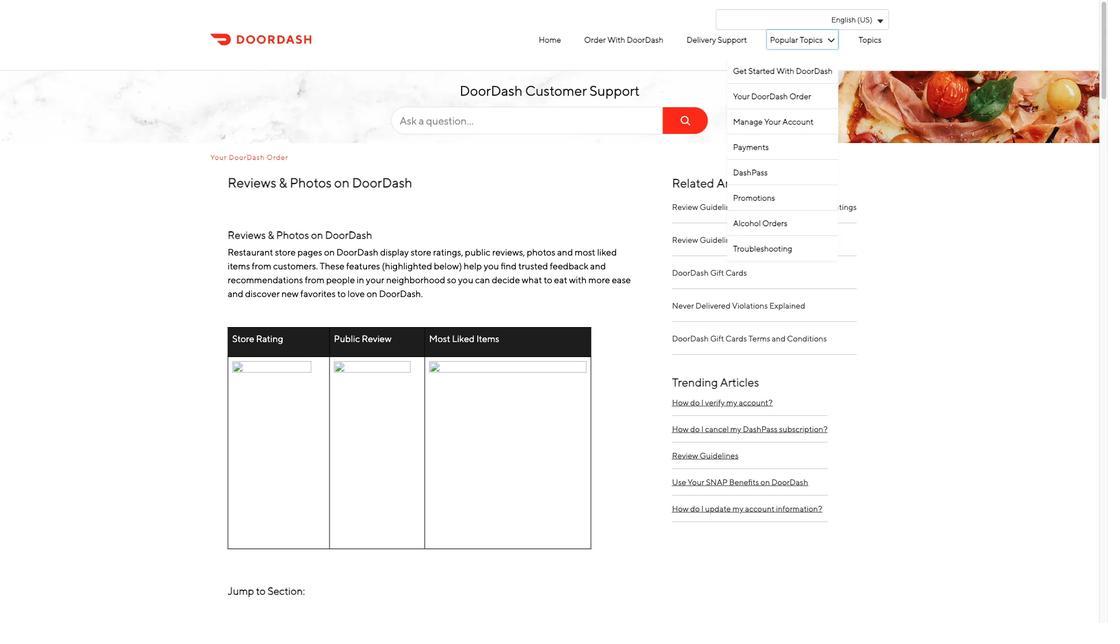 Task type: vqa. For each thing, say whether or not it's contained in the screenshot.
'DoorDash'
yes



Task type: locate. For each thing, give the bounding box(es) containing it.
0 vertical spatial your doordash order
[[733, 91, 812, 101]]

0 horizontal spatial your doordash order
[[210, 153, 288, 161]]

to down the people
[[338, 288, 346, 299]]

0 vertical spatial gift
[[711, 268, 724, 278]]

guidelines:
[[700, 203, 741, 212], [700, 235, 741, 245]]

alcohol orders link
[[728, 210, 839, 236]]

i inside how do i update my account information? link
[[702, 504, 704, 514]]

2 vertical spatial how
[[672, 504, 689, 514]]

0 vertical spatial do
[[691, 398, 700, 407]]

0 horizontal spatial store
[[275, 247, 296, 258]]

dashpass
[[733, 167, 768, 177], [743, 425, 778, 434]]

how do i update my account information? link
[[672, 496, 828, 523]]

1 topics from the left
[[800, 35, 823, 44]]

my for dashpass
[[731, 425, 742, 434]]

troubleshooting link
[[728, 236, 839, 261]]

support right delivery
[[718, 35, 747, 44]]

1 horizontal spatial liked
[[762, 203, 782, 212]]

do inside "link"
[[691, 398, 700, 407]]

gift
[[711, 268, 724, 278], [711, 334, 724, 344]]

1 horizontal spatial your doordash order link
[[728, 83, 839, 109]]

so
[[447, 274, 457, 285]]

doordash gift cards
[[672, 268, 747, 278]]

manage your account
[[733, 117, 814, 126]]

with inside order with doordash link
[[608, 35, 626, 44]]

0 vertical spatial your doordash order link
[[728, 83, 839, 109]]

photos inside reviews & photos on doordash restaurant store pages on doordash display store ratings, public reviews, photos and most liked items from customers. these features (highlighted below) help you find trusted feedback and recommendations from people in your neighborhood so you can decide what to eat with more ease and discover new favorites to love on doordash.
[[276, 229, 309, 241]]

order up the account on the top of page
[[790, 91, 812, 101]]

0 vertical spatial dashpass
[[733, 167, 768, 177]]

1 vertical spatial cards
[[726, 334, 747, 344]]

my for account?
[[727, 398, 738, 407]]

0 horizontal spatial liked
[[452, 333, 475, 344]]

these
[[320, 261, 345, 272]]

0 vertical spatial &
[[279, 175, 287, 190]]

2 topics from the left
[[859, 35, 882, 44]]

my
[[727, 398, 738, 407], [731, 425, 742, 434], [733, 504, 744, 514]]

1 horizontal spatial public
[[742, 235, 765, 245]]

related articles
[[672, 176, 758, 190]]

decide
[[492, 274, 520, 285]]

1 do from the top
[[691, 398, 700, 407]]

and left discover
[[228, 288, 244, 299]]

review for review guidelines: most liked items & item ratings
[[672, 203, 699, 212]]

0 horizontal spatial you
[[458, 274, 474, 285]]

support down order with doordash link
[[590, 82, 640, 99]]

section:
[[268, 585, 305, 598]]

2 vertical spatial do
[[691, 504, 700, 514]]

review down love
[[362, 333, 392, 344]]

2 vertical spatial order
[[267, 153, 288, 161]]

verify
[[706, 398, 725, 407]]

cards inside 'doordash gift cards' link
[[726, 268, 747, 278]]

you up can
[[484, 261, 499, 272]]

jump
[[228, 585, 254, 598]]

reviews
[[228, 175, 276, 190], [228, 229, 266, 241], [766, 235, 796, 245]]

trusted
[[519, 261, 548, 272]]

& inside reviews & photos on doordash restaurant store pages on doordash display store ratings, public reviews, photos and most liked items from customers. these features (highlighted below) help you find trusted feedback and recommendations from people in your neighborhood so you can decide what to eat with more ease and discover new favorites to love on doordash.
[[268, 229, 274, 241]]

reviews for reviews & photos on doordash
[[228, 175, 276, 190]]

1 vertical spatial my
[[731, 425, 742, 434]]

liked
[[762, 203, 782, 212], [452, 333, 475, 344]]

gift up delivered
[[711, 268, 724, 278]]

and
[[558, 247, 573, 258], [590, 261, 606, 272], [228, 288, 244, 299], [772, 334, 786, 344]]

0 vertical spatial from
[[252, 261, 271, 272]]

customers.
[[273, 261, 318, 272]]

2 vertical spatial my
[[733, 504, 744, 514]]

Ask a question... text field
[[391, 107, 709, 135]]

1 horizontal spatial most
[[742, 203, 761, 212]]

1 horizontal spatial topics
[[859, 35, 882, 44]]

most
[[575, 247, 596, 258]]

discover
[[245, 288, 280, 299]]

display
[[380, 247, 409, 258]]

cards
[[726, 268, 747, 278], [726, 334, 747, 344]]

gift down delivered
[[711, 334, 724, 344]]

articles up promotions
[[717, 176, 758, 190]]

2 vertical spatial i
[[702, 504, 704, 514]]

i left verify
[[702, 398, 704, 407]]

i left update
[[702, 504, 704, 514]]

0 vertical spatial cards
[[726, 268, 747, 278]]

do left update
[[691, 504, 700, 514]]

and up feedback
[[558, 247, 573, 258]]

dashpass down "account?"
[[743, 425, 778, 434]]

related
[[672, 176, 715, 190]]

1 horizontal spatial &
[[279, 175, 287, 190]]

public down love
[[334, 333, 360, 344]]

do for verify
[[691, 398, 700, 407]]

2 horizontal spatial &
[[805, 203, 810, 212]]

menu
[[388, 30, 885, 261], [728, 58, 839, 261]]

1 vertical spatial dashpass
[[743, 425, 778, 434]]

0 vertical spatial photos
[[290, 175, 332, 190]]

2 guidelines: from the top
[[700, 235, 741, 245]]

my inside "link"
[[727, 398, 738, 407]]

0 horizontal spatial items
[[477, 333, 500, 344]]

2 do from the top
[[691, 425, 700, 434]]

update
[[706, 504, 731, 514]]

1 i from the top
[[702, 398, 704, 407]]

order up reviews & photos on doordash
[[267, 153, 288, 161]]

0 horizontal spatial &
[[268, 229, 274, 241]]

doordash gift cards link
[[672, 256, 857, 289]]

2 i from the top
[[702, 425, 704, 434]]

do for cancel
[[691, 425, 700, 434]]

store up (highlighted
[[411, 247, 432, 258]]

find
[[501, 261, 517, 272]]

i left cancel
[[702, 425, 704, 434]]

2 gift from the top
[[711, 334, 724, 344]]

your inside "link"
[[765, 117, 781, 126]]

can
[[475, 274, 490, 285]]

(highlighted
[[382, 261, 432, 272]]

gift for doordash gift cards
[[711, 268, 724, 278]]

reviews for reviews & photos on doordash restaurant store pages on doordash display store ratings, public reviews, photos and most liked items from customers. these features (highlighted below) help you find trusted feedback and recommendations from people in your neighborhood so you can decide what to eat with more ease and discover new favorites to love on doordash.
[[228, 229, 266, 241]]

0 horizontal spatial order
[[267, 153, 288, 161]]

1 vertical spatial i
[[702, 425, 704, 434]]

cards inside doordash gift cards terms and conditions link
[[726, 334, 747, 344]]

review guidelines: most liked items & item ratings link
[[672, 191, 857, 224]]

1 vertical spatial guidelines:
[[700, 235, 741, 245]]

1 cards from the top
[[726, 268, 747, 278]]

0 vertical spatial articles
[[717, 176, 758, 190]]

your doordash order
[[733, 91, 812, 101], [210, 153, 288, 161]]

review guidelines
[[672, 451, 739, 461]]

account?
[[739, 398, 773, 407]]

support
[[718, 35, 747, 44], [590, 82, 640, 99]]

from up favorites
[[305, 274, 325, 285]]

help
[[464, 261, 482, 272]]

1 vertical spatial articles
[[721, 376, 759, 390]]

1 vertical spatial order
[[790, 91, 812, 101]]

1 vertical spatial most
[[429, 333, 450, 344]]

store up customers.
[[275, 247, 296, 258]]

0 vertical spatial to
[[544, 274, 553, 285]]

public down alcohol
[[742, 235, 765, 245]]

never
[[672, 301, 694, 311]]

0 vertical spatial items
[[784, 203, 804, 212]]

items
[[784, 203, 804, 212], [477, 333, 500, 344]]

terms
[[749, 334, 771, 344]]

topics
[[800, 35, 823, 44], [859, 35, 882, 44]]

0 vertical spatial guidelines:
[[700, 203, 741, 212]]

my right update
[[733, 504, 744, 514]]

guidelines: down alcohol
[[700, 235, 741, 245]]

1 horizontal spatial from
[[305, 274, 325, 285]]

i inside how do i verify my account? "link"
[[702, 398, 704, 407]]

0 vertical spatial how
[[672, 398, 689, 407]]

3 i from the top
[[702, 504, 704, 514]]

get started with doordash link
[[728, 58, 839, 83]]

0 vertical spatial order
[[584, 35, 606, 44]]

&
[[279, 175, 287, 190], [805, 203, 810, 212], [268, 229, 274, 241]]

topics down (us)
[[859, 35, 882, 44]]

review down related
[[672, 203, 699, 212]]

love
[[348, 288, 365, 299]]

2 vertical spatial &
[[268, 229, 274, 241]]

cards left terms
[[726, 334, 747, 344]]

account
[[783, 117, 814, 126]]

1 vertical spatial from
[[305, 274, 325, 285]]

0 horizontal spatial from
[[252, 261, 271, 272]]

2 cards from the top
[[726, 334, 747, 344]]

public
[[742, 235, 765, 245], [334, 333, 360, 344]]

cards for doordash gift cards
[[726, 268, 747, 278]]

1 how from the top
[[672, 398, 689, 407]]

0 vertical spatial public
[[742, 235, 765, 245]]

guidelines: down related articles
[[700, 203, 741, 212]]

topics inside dropdown button
[[800, 35, 823, 44]]

with
[[608, 35, 626, 44], [569, 274, 587, 285]]

dashpass inside menu
[[733, 167, 768, 177]]

how up the review guidelines
[[672, 425, 689, 434]]

1 horizontal spatial store
[[411, 247, 432, 258]]

my right verify
[[727, 398, 738, 407]]

0 vertical spatial with
[[608, 35, 626, 44]]

how down trending at right
[[672, 398, 689, 407]]

liked
[[597, 247, 617, 258]]

1 vertical spatial your doordash order link
[[210, 153, 293, 162]]

what
[[522, 274, 542, 285]]

3 how from the top
[[672, 504, 689, 514]]

1 horizontal spatial order
[[584, 35, 606, 44]]

doordash customer support
[[460, 82, 640, 99]]

your
[[366, 274, 385, 285]]

1 guidelines: from the top
[[700, 203, 741, 212]]

how down the use
[[672, 504, 689, 514]]

2 how from the top
[[672, 425, 689, 434]]

1 vertical spatial your doordash order
[[210, 153, 288, 161]]

manage your account link
[[728, 109, 839, 134]]

reviews inside reviews & photos on doordash restaurant store pages on doordash display store ratings, public reviews, photos and most liked items from customers. these features (highlighted below) help you find trusted feedback and recommendations from people in your neighborhood so you can decide what to eat with more ease and discover new favorites to love on doordash.
[[228, 229, 266, 241]]

0 horizontal spatial topics
[[800, 35, 823, 44]]

review up the use
[[672, 451, 699, 461]]

i for cancel
[[702, 425, 704, 434]]

review for review guidelines: public reviews faq's
[[672, 235, 699, 245]]

articles up how do i verify my account? "link"
[[721, 376, 759, 390]]

to left eat
[[544, 274, 553, 285]]

1 horizontal spatial with
[[608, 35, 626, 44]]

ease
[[612, 274, 631, 285]]

photos
[[290, 175, 332, 190], [276, 229, 309, 241]]

order with doordash
[[584, 35, 664, 44]]

i for verify
[[702, 398, 704, 407]]

1 horizontal spatial items
[[784, 203, 804, 212]]

0 vertical spatial i
[[702, 398, 704, 407]]

how inside "link"
[[672, 398, 689, 407]]

1 horizontal spatial support
[[718, 35, 747, 44]]

topics down english (us) button
[[800, 35, 823, 44]]

0 vertical spatial my
[[727, 398, 738, 407]]

with
[[777, 66, 795, 75]]

you right so
[[458, 274, 474, 285]]

1 vertical spatial items
[[477, 333, 500, 344]]

1 vertical spatial photos
[[276, 229, 309, 241]]

feedback
[[550, 261, 589, 272]]

from up recommendations
[[252, 261, 271, 272]]

1 vertical spatial you
[[458, 274, 474, 285]]

never delivered violations explained link
[[672, 289, 857, 322]]

2 horizontal spatial order
[[790, 91, 812, 101]]

order right "home"
[[584, 35, 606, 44]]

1 vertical spatial support
[[590, 82, 640, 99]]

with inside reviews & photos on doordash restaurant store pages on doordash display store ratings, public reviews, photos and most liked items from customers. these features (highlighted below) help you find trusted feedback and recommendations from people in your neighborhood so you can decide what to eat with more ease and discover new favorites to love on doordash.
[[569, 274, 587, 285]]

customer
[[525, 82, 587, 99]]

i for update
[[702, 504, 704, 514]]

3 do from the top
[[691, 504, 700, 514]]

guidelines
[[700, 451, 739, 461]]

my right cancel
[[731, 425, 742, 434]]

1 vertical spatial gift
[[711, 334, 724, 344]]

2 vertical spatial to
[[256, 585, 266, 598]]

i inside how do i cancel my dashpass subscription? link
[[702, 425, 704, 434]]

alcohol
[[733, 218, 761, 228]]

use your snap benefits on doordash link
[[672, 470, 828, 496]]

1 vertical spatial do
[[691, 425, 700, 434]]

0 vertical spatial you
[[484, 261, 499, 272]]

1 vertical spatial with
[[569, 274, 587, 285]]

to right jump
[[256, 585, 266, 598]]

conditions
[[787, 334, 827, 344]]

1 horizontal spatial to
[[338, 288, 346, 299]]

1 vertical spatial public
[[334, 333, 360, 344]]

1 vertical spatial to
[[338, 288, 346, 299]]

do left cancel
[[691, 425, 700, 434]]

0 horizontal spatial support
[[590, 82, 640, 99]]

restaurant
[[228, 247, 273, 258]]

review up 'doordash gift cards'
[[672, 235, 699, 245]]

dashpass down payments on the right top
[[733, 167, 768, 177]]

0 vertical spatial liked
[[762, 203, 782, 212]]

do down trending at right
[[691, 398, 700, 407]]

1 vertical spatial how
[[672, 425, 689, 434]]

0 vertical spatial support
[[718, 35, 747, 44]]

cards up "never delivered violations explained"
[[726, 268, 747, 278]]

pages
[[298, 247, 322, 258]]

to
[[544, 274, 553, 285], [338, 288, 346, 299], [256, 585, 266, 598]]

1 gift from the top
[[711, 268, 724, 278]]

0 horizontal spatial with
[[569, 274, 587, 285]]



Task type: describe. For each thing, give the bounding box(es) containing it.
english
[[832, 15, 856, 24]]

articles for related articles
[[717, 176, 758, 190]]

below)
[[434, 261, 462, 272]]

payments link
[[728, 134, 839, 159]]

how do i verify my account? link
[[672, 390, 828, 416]]

order with doordash link
[[582, 30, 667, 49]]

reviews & photos on doordash
[[228, 175, 413, 190]]

menu containing get started with doordash
[[728, 58, 839, 261]]

promotions
[[733, 193, 776, 202]]

started
[[749, 66, 775, 75]]

order inside order with doordash link
[[584, 35, 606, 44]]

reviews & photos on doordash restaurant store pages on doordash display store ratings, public reviews, photos and most liked items from customers. these features (highlighted below) help you find trusted feedback and recommendations from people in your neighborhood so you can decide what to eat with more ease and discover new favorites to love on doordash.
[[228, 229, 633, 299]]

guidelines: for most
[[700, 203, 741, 212]]

more
[[589, 274, 610, 285]]

delivery support link
[[684, 30, 750, 49]]

how do i update my account information?
[[672, 504, 823, 514]]

(us)
[[858, 15, 873, 24]]

favorites
[[301, 288, 336, 299]]

articles for trending articles
[[721, 376, 759, 390]]

guidelines: for public
[[700, 235, 741, 245]]

ratings,
[[433, 247, 463, 258]]

0 vertical spatial most
[[742, 203, 761, 212]]

0 horizontal spatial most
[[429, 333, 450, 344]]

item
[[812, 203, 828, 212]]

support inside menu
[[718, 35, 747, 44]]

0 horizontal spatial public
[[334, 333, 360, 344]]

snap
[[706, 478, 728, 487]]

store
[[232, 333, 254, 344]]

0 horizontal spatial to
[[256, 585, 266, 598]]

subscription?
[[779, 425, 828, 434]]

people
[[326, 274, 355, 285]]

use your snap benefits on doordash
[[672, 478, 809, 487]]

faq's
[[798, 235, 819, 245]]

dashpass link
[[728, 159, 839, 185]]

recommendations
[[228, 274, 303, 285]]

popular topics button
[[768, 30, 839, 49]]

delivery support
[[687, 35, 747, 44]]

items inside review guidelines: most liked items & item ratings link
[[784, 203, 804, 212]]

doordash gift cards terms and conditions link
[[672, 322, 857, 355]]

and up the more
[[590, 261, 606, 272]]

home
[[539, 35, 561, 44]]

1 vertical spatial &
[[805, 203, 810, 212]]

never delivered violations explained
[[672, 301, 807, 311]]

review for review guidelines
[[672, 451, 699, 461]]

neighborhood
[[386, 274, 446, 285]]

and right terms
[[772, 334, 786, 344]]

payments
[[733, 142, 769, 152]]

doordash.
[[379, 288, 423, 299]]

how do i verify my account?
[[672, 398, 773, 407]]

features
[[346, 261, 380, 272]]

explained
[[770, 301, 806, 311]]

rating
[[256, 333, 283, 344]]

1 horizontal spatial your doordash order
[[733, 91, 812, 101]]

1 vertical spatial liked
[[452, 333, 475, 344]]

do for update
[[691, 504, 700, 514]]

trending articles
[[672, 376, 759, 390]]

information?
[[776, 504, 823, 514]]

account
[[745, 504, 775, 514]]

violations
[[732, 301, 768, 311]]

popular topics
[[770, 35, 823, 44]]

new
[[282, 288, 299, 299]]

ratings
[[830, 203, 857, 212]]

reviews,
[[492, 247, 525, 258]]

doordash gift cards terms and conditions
[[672, 334, 827, 344]]

delivered
[[696, 301, 731, 311]]

popular
[[770, 35, 799, 44]]

my for account
[[733, 504, 744, 514]]

most liked items
[[429, 333, 500, 344]]

trending
[[672, 376, 718, 390]]

how for how do i update my account information?
[[672, 504, 689, 514]]

2 store from the left
[[411, 247, 432, 258]]

benefits
[[730, 478, 759, 487]]

topics link
[[856, 30, 885, 49]]

home link
[[536, 30, 564, 49]]

0 horizontal spatial your doordash order link
[[210, 153, 293, 162]]

review guidelines: public reviews faq's link
[[672, 224, 857, 256]]

public review
[[334, 333, 392, 344]]

manage
[[733, 117, 763, 126]]

2 horizontal spatial to
[[544, 274, 553, 285]]

in
[[357, 274, 364, 285]]

eat
[[554, 274, 568, 285]]

get started with doordash
[[733, 66, 833, 75]]

jump to section:
[[228, 585, 305, 598]]

items
[[228, 261, 250, 272]]

review guidelines: most liked items & item ratings
[[672, 203, 857, 212]]

how for how do i cancel my dashpass subscription?
[[672, 425, 689, 434]]

photos
[[527, 247, 556, 258]]

photos for reviews & photos on doordash restaurant store pages on doordash display store ratings, public reviews, photos and most liked items from customers. these features (highlighted below) help you find trusted feedback and recommendations from people in your neighborhood so you can decide what to eat with more ease and discover new favorites to love on doordash.
[[276, 229, 309, 241]]

cancel
[[706, 425, 729, 434]]

consumer help home image
[[210, 32, 312, 47]]

how do i cancel my dashpass subscription?
[[672, 425, 828, 434]]

& for reviews & photos on doordash restaurant store pages on doordash display store ratings, public reviews, photos and most liked items from customers. these features (highlighted below) help you find trusted feedback and recommendations from people in your neighborhood so you can decide what to eat with more ease and discover new favorites to love on doordash.
[[268, 229, 274, 241]]

& for reviews & photos on doordash
[[279, 175, 287, 190]]

review guidelines: public reviews faq's
[[672, 235, 819, 245]]

alcohol orders
[[733, 218, 788, 228]]

gift for doordash gift cards terms and conditions
[[711, 334, 724, 344]]

1 store from the left
[[275, 247, 296, 258]]

delivery
[[687, 35, 716, 44]]

how do i cancel my dashpass subscription? link
[[672, 416, 828, 443]]

photos for reviews & photos on doordash
[[290, 175, 332, 190]]

1 horizontal spatial you
[[484, 261, 499, 272]]

how for how do i verify my account?
[[672, 398, 689, 407]]

cards for doordash gift cards terms and conditions
[[726, 334, 747, 344]]

menu containing home
[[388, 30, 885, 261]]

Preferred Language, English (US) button
[[716, 9, 890, 30]]



